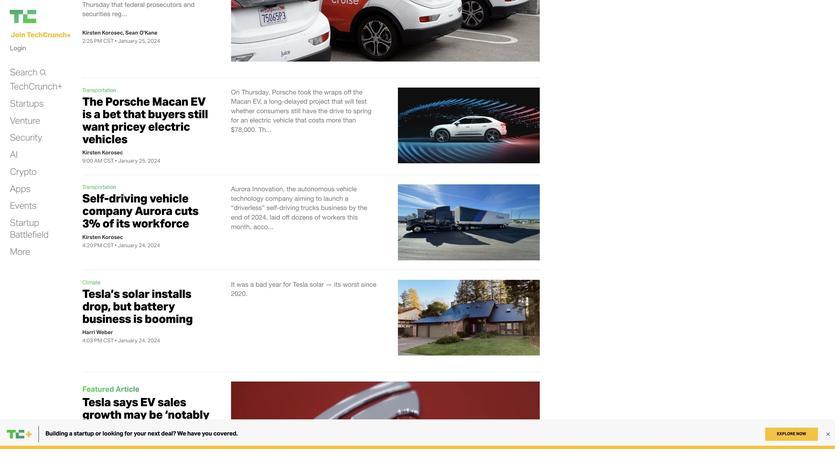 Task type: vqa. For each thing, say whether or not it's contained in the screenshot.


Task type: locate. For each thing, give the bounding box(es) containing it.
• right am
[[115, 157, 117, 164]]

to up with
[[129, 439, 135, 447]]

1 vertical spatial 24,
[[139, 337, 146, 344]]

1 vertical spatial business
[[82, 312, 131, 326]]

startups
[[10, 97, 44, 109]]

tesla right year
[[293, 280, 308, 288]]

1 horizontal spatial business
[[321, 204, 347, 212]]

more
[[326, 116, 341, 124]]

of right cost
[[168, 449, 173, 449]]

for right year
[[283, 280, 291, 288]]

macan inside on thursday, porsche took the wraps off the macan ev, a long-delayed project that will test whether consumers still have the drive to spring for an electric vehicle that costs more than $78,000. th...
[[231, 98, 251, 105]]

0 vertical spatial tesla's
[[82, 286, 120, 301]]

a
[[264, 98, 267, 105], [94, 107, 100, 121], [345, 195, 349, 202], [250, 280, 254, 288]]

0 vertical spatial korosec
[[102, 29, 123, 36]]

off up will
[[344, 88, 352, 96]]

1 horizontal spatial electric
[[250, 116, 271, 124]]

still inside transportation the porsche macan ev is a bet that buyers still want pricey electric vehicles kirsten korosec 9:00 am cst • january 25, 2024
[[188, 107, 208, 121]]

porsche up the pricey
[[105, 94, 150, 109]]

a left bad
[[250, 280, 254, 288]]

still inside on thursday, porsche took the wraps off the macan ev, a long-delayed project that will test whether consumers still have the drive to spring for an electric vehicle that costs more than $78,000. th...
[[291, 107, 301, 115]]

off inside aurora innovation, the autonomous vehicle technology company aiming to launch a "driverless" self-driving trucks business by the end of 2024, laid off dozens of workers this month, acco...
[[282, 213, 290, 221]]

0 horizontal spatial is
[[82, 107, 92, 121]]

took
[[298, 88, 311, 96]]

pm inside climate tesla's solar installs drop, but battery business is booming harri weber 4:03 pm cst • january 24, 2024
[[94, 337, 102, 344]]

is inside transportation the porsche macan ev is a bet that buyers still want pricey electric vehicles kirsten korosec 9:00 am cst • january 25, 2024
[[82, 107, 92, 121]]

0 vertical spatial 24,
[[139, 242, 146, 249]]

2024
[[147, 37, 160, 44], [148, 157, 160, 164], [147, 242, 160, 249], [147, 337, 160, 344], [130, 420, 156, 434]]

that down have
[[295, 116, 307, 124]]

0 vertical spatial kirsten
[[82, 29, 101, 36]]

1 vertical spatial korosec
[[102, 149, 123, 156]]

test
[[356, 98, 367, 105]]

ai link
[[10, 149, 18, 160]]

is
[[82, 107, 92, 121], [133, 312, 143, 326]]

that right bet
[[123, 107, 146, 121]]

porsche up long-
[[272, 88, 296, 96]]

2024 inside transportation self-driving vehicle company aurora cuts 3% of its workforce kirsten korosec 4:20 pm cst • january 24, 2024
[[147, 242, 160, 249]]

the up project
[[313, 88, 322, 96]]

1 horizontal spatial for
[[283, 280, 291, 288]]

1 horizontal spatial tesla
[[293, 280, 308, 288]]

drive up more
[[330, 107, 344, 115]]

solar
[[310, 280, 324, 288], [122, 286, 150, 301]]

ai
[[10, 149, 18, 160]]

0 vertical spatial business
[[321, 204, 347, 212]]

porsche inside transportation the porsche macan ev is a bet that buyers still want pricey electric vehicles kirsten korosec 9:00 am cst • january 25, 2024
[[105, 94, 150, 109]]

kirsten korosec link for self-
[[82, 234, 123, 240]]

kirsten inside kirsten korosec , sean o'kane 2:25 pm cst • january 25, 2024
[[82, 29, 101, 36]]

cst
[[103, 37, 114, 44], [104, 157, 114, 164], [103, 242, 114, 249], [103, 337, 114, 344]]

cuts inside transportation self-driving vehicle company aurora cuts 3% of its workforce kirsten korosec 4:20 pm cst • january 24, 2024
[[175, 204, 199, 218]]

1 horizontal spatial solar
[[310, 280, 324, 288]]

the right with
[[142, 449, 151, 449]]

1 horizontal spatial its
[[334, 280, 341, 288]]

cst inside transportation self-driving vehicle company aurora cuts 3% of its workforce kirsten korosec 4:20 pm cst • january 24, 2024
[[103, 242, 114, 249]]

transportation up self-
[[82, 184, 116, 190]]

2 vertical spatial kirsten korosec link
[[82, 234, 123, 240]]

a right launch
[[345, 195, 349, 202]]

vehicle up workforce
[[150, 191, 189, 206]]

tesla's inside climate tesla's solar installs drop, but battery business is booming harri weber 4:03 pm cst • january 24, 2024
[[82, 286, 120, 301]]

0 horizontal spatial for
[[231, 116, 239, 124]]

still
[[188, 107, 208, 121], [291, 107, 301, 115]]

search
[[10, 66, 37, 78]]

tesla's
[[82, 286, 120, 301], [82, 439, 102, 447]]

0 vertical spatial transportation
[[82, 87, 116, 93]]

,
[[123, 29, 124, 36]]

korosec inside transportation the porsche macan ev is a bet that buyers still want pricey electric vehicles kirsten korosec 9:00 am cst • january 25, 2024
[[102, 149, 123, 156]]

25, inside kirsten korosec , sean o'kane 2:25 pm cst • january 25, 2024
[[139, 37, 146, 44]]

1 horizontal spatial off
[[344, 88, 352, 96]]

battery
[[134, 299, 175, 313]]

wraps
[[324, 88, 342, 96]]

off right laid
[[282, 213, 290, 221]]

0 vertical spatial ev
[[191, 94, 206, 109]]

1 vertical spatial aurora
[[135, 204, 172, 218]]

3 korosec from the top
[[102, 234, 123, 240]]

1 vertical spatial for
[[283, 280, 291, 288]]

of right 3%
[[102, 216, 114, 231]]

24, inside transportation self-driving vehicle company aurora cuts 3% of its workforce kirsten korosec 4:20 pm cst • january 24, 2024
[[139, 242, 146, 249]]

transportation
[[82, 87, 116, 93], [82, 184, 116, 190]]

1 horizontal spatial company
[[266, 195, 293, 202]]

0 vertical spatial tesla
[[293, 280, 308, 288]]

2 vertical spatial korosec
[[102, 234, 123, 240]]

0 vertical spatial sales
[[158, 395, 186, 409]]

cuts inside tesla's strategy to drive sales through price cuts combined with the cost of bringing th
[[82, 449, 95, 449]]

the up aiming
[[287, 185, 296, 193]]

drive inside tesla's strategy to drive sales through price cuts combined with the cost of bringing th
[[137, 439, 151, 447]]

0 horizontal spatial business
[[82, 312, 131, 326]]

transportation link up the at the top left
[[82, 87, 116, 93]]

business up workers
[[321, 204, 347, 212]]

sales
[[158, 395, 186, 409], [153, 439, 168, 447]]

the up test
[[353, 88, 363, 96]]

the
[[82, 94, 103, 109]]

tesla
[[293, 280, 308, 288], [82, 395, 111, 409]]

solar inside climate tesla's solar installs drop, but battery business is booming harri weber 4:03 pm cst • january 24, 2024
[[122, 286, 150, 301]]

1 vertical spatial pm
[[94, 242, 102, 249]]

off
[[344, 88, 352, 96], [282, 213, 290, 221]]

a right ev,
[[264, 98, 267, 105]]

transportation link
[[82, 87, 116, 93], [82, 184, 116, 190]]

company inside transportation self-driving vehicle company aurora cuts 3% of its workforce kirsten korosec 4:20 pm cst • january 24, 2024
[[82, 204, 133, 218]]

a inside it was a bad year for tesla solar — its worst since 2020.
[[250, 280, 254, 288]]

ev inside transportation the porsche macan ev is a bet that buyers still want pricey electric vehicles kirsten korosec 9:00 am cst • january 25, 2024
[[191, 94, 206, 109]]

project
[[309, 98, 330, 105]]

1 vertical spatial ev
[[140, 395, 155, 409]]

its
[[116, 216, 130, 231], [334, 280, 341, 288]]

kirsten
[[82, 29, 101, 36], [82, 149, 101, 156], [82, 234, 101, 240]]

vehicle up launch
[[337, 185, 357, 193]]

0 vertical spatial company
[[266, 195, 293, 202]]

vehicle inside on thursday, porsche took the wraps off the macan ev, a long-delayed project that will test whether consumers still have the drive to spring for an electric vehicle that costs more than $78,000. th...
[[273, 116, 294, 124]]

january inside transportation self-driving vehicle company aurora cuts 3% of its workforce kirsten korosec 4:20 pm cst • january 24, 2024
[[118, 242, 138, 249]]

0 vertical spatial cuts
[[175, 204, 199, 218]]

kirsten up 4:20
[[82, 234, 101, 240]]

a inside aurora innovation, the autonomous vehicle technology company aiming to launch a "driverless" self-driving trucks business by the end of 2024, laid off dozens of workers this month, acco...
[[345, 195, 349, 202]]

2 kirsten from the top
[[82, 149, 101, 156]]

2 vertical spatial kirsten
[[82, 234, 101, 240]]

the
[[313, 88, 322, 96], [353, 88, 363, 96], [318, 107, 328, 115], [287, 185, 296, 193], [358, 204, 367, 212], [142, 449, 151, 449]]

a left bet
[[94, 107, 100, 121]]

1 transportation from the top
[[82, 87, 116, 93]]

0 horizontal spatial ev
[[140, 395, 155, 409]]

1 vertical spatial cuts
[[82, 449, 95, 449]]

2 pm from the top
[[94, 242, 102, 249]]

startup
[[10, 217, 39, 228]]

transportation link up self-
[[82, 184, 116, 190]]

to down will
[[346, 107, 352, 115]]

transportation link for self-
[[82, 184, 116, 190]]

pm right the 2:25
[[94, 37, 102, 44]]

0 vertical spatial off
[[344, 88, 352, 96]]

of down trucks
[[315, 213, 320, 221]]

events
[[10, 200, 37, 211]]

1 vertical spatial transportation link
[[82, 184, 116, 190]]

company
[[266, 195, 293, 202], [82, 204, 133, 218]]

1 24, from the top
[[139, 242, 146, 249]]

tesla's strategy to drive sales through price cuts combined with the cost of bringing th
[[82, 439, 210, 449]]

0 vertical spatial drive
[[330, 107, 344, 115]]

cst right 4:20
[[103, 242, 114, 249]]

aurora
[[231, 185, 251, 193], [135, 204, 172, 218]]

2 24, from the top
[[139, 337, 146, 344]]

porsche inside on thursday, porsche took the wraps off the macan ev, a long-delayed project that will test whether consumers still have the drive to spring for an electric vehicle that costs more than $78,000. th...
[[272, 88, 296, 96]]

kirsten korosec link
[[82, 29, 123, 36], [82, 149, 123, 156], [82, 234, 123, 240]]

transportation for self-
[[82, 184, 116, 190]]

tesla down featured
[[82, 395, 111, 409]]

drive
[[330, 107, 344, 115], [137, 439, 151, 447]]

2 transportation from the top
[[82, 184, 116, 190]]

it was a bad year for tesla solar — its worst since 2020.
[[231, 280, 377, 297]]

0 horizontal spatial vehicle
[[150, 191, 189, 206]]

drive inside on thursday, porsche took the wraps off the macan ev, a long-delayed project that will test whether consumers still have the drive to spring for an electric vehicle that costs more than $78,000. th...
[[330, 107, 344, 115]]

transportation up the at the top left
[[82, 87, 116, 93]]

1 transportation link from the top
[[82, 87, 116, 93]]

vehicle inside transportation self-driving vehicle company aurora cuts 3% of its workforce kirsten korosec 4:20 pm cst • january 24, 2024
[[150, 191, 189, 206]]

0 vertical spatial its
[[116, 216, 130, 231]]

1 vertical spatial off
[[282, 213, 290, 221]]

ev for macan
[[191, 94, 206, 109]]

1 horizontal spatial that
[[295, 116, 307, 124]]

kirsten korosec link up the 2:25
[[82, 29, 123, 36]]

electric inside on thursday, porsche took the wraps off the macan ev, a long-delayed project that will test whether consumers still have the drive to spring for an electric vehicle that costs more than $78,000. th...
[[250, 116, 271, 124]]

cst right the 2:25
[[103, 37, 114, 44]]

tesla's solar installs drop, but battery business is booming link
[[82, 286, 193, 326]]

ev,
[[253, 98, 262, 105]]

trucks
[[301, 204, 319, 212]]

transportation inside transportation self-driving vehicle company aurora cuts 3% of its workforce kirsten korosec 4:20 pm cst • january 24, 2024
[[82, 184, 116, 190]]

that down wraps
[[332, 98, 343, 105]]

0 horizontal spatial aurora
[[135, 204, 172, 218]]

0 vertical spatial is
[[82, 107, 92, 121]]

2 vertical spatial to
[[129, 439, 135, 447]]

0 horizontal spatial tesla
[[82, 395, 111, 409]]

korosec inside kirsten korosec , sean o'kane 2:25 pm cst • january 25, 2024
[[102, 29, 123, 36]]

•
[[115, 37, 117, 44], [115, 157, 117, 164], [115, 242, 117, 249], [115, 337, 117, 344]]

1 vertical spatial is
[[133, 312, 143, 326]]

0 horizontal spatial macan
[[152, 94, 188, 109]]

kirsten up 9:00 at the top left of page
[[82, 149, 101, 156]]

1 horizontal spatial driving
[[280, 204, 299, 212]]

electric inside transportation the porsche macan ev is a bet that buyers still want pricey electric vehicles kirsten korosec 9:00 am cst • january 25, 2024
[[148, 119, 190, 134]]

th...
[[259, 126, 272, 133]]

tesla's down climate
[[82, 286, 120, 301]]

pm right 4:20
[[94, 242, 102, 249]]

0 horizontal spatial solar
[[122, 286, 150, 301]]

1 horizontal spatial macan
[[231, 98, 251, 105]]

climate
[[82, 280, 100, 285]]

aurora inside transportation self-driving vehicle company aurora cuts 3% of its workforce kirsten korosec 4:20 pm cst • january 24, 2024
[[135, 204, 172, 218]]

0 horizontal spatial its
[[116, 216, 130, 231]]

1 horizontal spatial cuts
[[175, 204, 199, 218]]

1 vertical spatial tesla's
[[82, 439, 102, 447]]

1 horizontal spatial porsche
[[272, 88, 296, 96]]

3 kirsten korosec link from the top
[[82, 234, 123, 240]]

still right the buyers on the left of the page
[[188, 107, 208, 121]]

a inside transportation the porsche macan ev is a bet that buyers still want pricey electric vehicles kirsten korosec 9:00 am cst • january 25, 2024
[[94, 107, 100, 121]]

kirsten korosec link up am
[[82, 149, 123, 156]]

vehicle down consumers
[[273, 116, 294, 124]]

end
[[231, 213, 242, 221]]

cst inside kirsten korosec , sean o'kane 2:25 pm cst • january 25, 2024
[[103, 37, 114, 44]]

its inside transportation self-driving vehicle company aurora cuts 3% of its workforce kirsten korosec 4:20 pm cst • january 24, 2024
[[116, 216, 130, 231]]

to down 'autonomous'
[[316, 195, 322, 202]]

• right 4:03
[[115, 337, 117, 344]]

1 vertical spatial company
[[82, 204, 133, 218]]

tesla's inside tesla's strategy to drive sales through price cuts combined with the cost of bringing th
[[82, 439, 102, 447]]

1 horizontal spatial is
[[133, 312, 143, 326]]

24,
[[139, 242, 146, 249], [139, 337, 146, 344]]

1 vertical spatial to
[[316, 195, 322, 202]]

1 kirsten from the top
[[82, 29, 101, 36]]

tesla says ev sales growth may be 'notably lower' in 2024 link
[[82, 395, 210, 434]]

1 horizontal spatial ev
[[191, 94, 206, 109]]

3 pm from the top
[[94, 337, 102, 344]]

tesla solar tile roof image
[[398, 280, 540, 356]]

aiming
[[295, 195, 314, 202]]

tesla's down lower'
[[82, 439, 102, 447]]

0 horizontal spatial that
[[123, 107, 146, 121]]

cst right am
[[104, 157, 114, 164]]

driving inside transportation self-driving vehicle company aurora cuts 3% of its workforce kirsten korosec 4:20 pm cst • january 24, 2024
[[109, 191, 147, 206]]

ev for says
[[140, 395, 155, 409]]

macan
[[152, 94, 188, 109], [231, 98, 251, 105]]

its right 3%
[[116, 216, 130, 231]]

3 kirsten from the top
[[82, 234, 101, 240]]

search image
[[39, 69, 46, 76]]

in
[[118, 420, 128, 434]]

business inside climate tesla's solar installs drop, but battery business is booming harri weber 4:03 pm cst • january 24, 2024
[[82, 312, 131, 326]]

1 vertical spatial kirsten
[[82, 149, 101, 156]]

for left "an" on the left top of the page
[[231, 116, 239, 124]]

growth
[[82, 407, 122, 422]]

delayed
[[284, 98, 308, 105]]

crypto link
[[10, 166, 37, 177]]

0 vertical spatial kirsten korosec link
[[82, 29, 123, 36]]

2 horizontal spatial vehicle
[[337, 185, 357, 193]]

0 vertical spatial aurora
[[231, 185, 251, 193]]

is right but
[[133, 312, 143, 326]]

25,
[[139, 37, 146, 44], [139, 157, 147, 164]]

driving
[[109, 191, 147, 206], [280, 204, 299, 212]]

1 tesla's from the top
[[82, 286, 120, 301]]

its right the —
[[334, 280, 341, 288]]

2 horizontal spatial to
[[346, 107, 352, 115]]

to
[[346, 107, 352, 115], [316, 195, 322, 202], [129, 439, 135, 447]]

pm down harri weber link
[[94, 337, 102, 344]]

1 vertical spatial its
[[334, 280, 341, 288]]

ev inside featured article tesla says ev sales growth may be 'notably lower' in 2024
[[140, 395, 155, 409]]

1 vertical spatial sales
[[153, 439, 168, 447]]

2 tesla's from the top
[[82, 439, 102, 447]]

is left bet
[[82, 107, 92, 121]]

techcrunch+
[[10, 80, 63, 92]]

kirsten inside transportation self-driving vehicle company aurora cuts 3% of its workforce kirsten korosec 4:20 pm cst • january 24, 2024
[[82, 234, 101, 240]]

cst down weber
[[103, 337, 114, 344]]

1 horizontal spatial still
[[291, 107, 301, 115]]

climate tesla's solar installs drop, but battery business is booming harri weber 4:03 pm cst • january 24, 2024
[[82, 280, 193, 344]]

0 vertical spatial to
[[346, 107, 352, 115]]

korosec
[[102, 29, 123, 36], [102, 149, 123, 156], [102, 234, 123, 240]]

2 transportation link from the top
[[82, 184, 116, 190]]

0 horizontal spatial still
[[188, 107, 208, 121]]

porsche for pricey
[[105, 94, 150, 109]]

laid
[[270, 213, 280, 221]]

0 horizontal spatial driving
[[109, 191, 147, 206]]

• right the 2:25
[[115, 37, 117, 44]]

this
[[348, 213, 358, 221]]

kirsten up the 2:25
[[82, 29, 101, 36]]

0 horizontal spatial off
[[282, 213, 290, 221]]

1 horizontal spatial drive
[[330, 107, 344, 115]]

venture
[[10, 114, 40, 126]]

featured article tesla says ev sales growth may be 'notably lower' in 2024
[[82, 384, 210, 434]]

1 horizontal spatial vehicle
[[273, 116, 294, 124]]

2 kirsten korosec link from the top
[[82, 149, 123, 156]]

still down "delayed"
[[291, 107, 301, 115]]

1 horizontal spatial aurora
[[231, 185, 251, 193]]

drive up with
[[137, 439, 151, 447]]

transportation inside transportation the porsche macan ev is a bet that buyers still want pricey electric vehicles kirsten korosec 9:00 am cst • january 25, 2024
[[82, 87, 116, 93]]

0 horizontal spatial company
[[82, 204, 133, 218]]

0 vertical spatial pm
[[94, 37, 102, 44]]

2 korosec from the top
[[102, 149, 123, 156]]

on thursday, porsche took the wraps off the macan ev, a long-delayed project that will test whether consumers still have the drive to spring for an electric vehicle that costs more than $78,000. th...
[[231, 88, 372, 133]]

acco...
[[254, 223, 273, 230]]

0 vertical spatial for
[[231, 116, 239, 124]]

0 horizontal spatial porsche
[[105, 94, 150, 109]]

1 vertical spatial transportation
[[82, 184, 116, 190]]

"driverless"
[[231, 204, 265, 212]]

for inside on thursday, porsche took the wraps off the macan ev, a long-delayed project that will test whether consumers still have the drive to spring for an electric vehicle that costs more than $78,000. th...
[[231, 116, 239, 124]]

that
[[332, 98, 343, 105], [123, 107, 146, 121], [295, 116, 307, 124]]

1 vertical spatial tesla
[[82, 395, 111, 409]]

0 horizontal spatial drive
[[137, 439, 151, 447]]

ev
[[191, 94, 206, 109], [140, 395, 155, 409]]

vehicle
[[273, 116, 294, 124], [337, 185, 357, 193], [150, 191, 189, 206]]

2 vertical spatial pm
[[94, 337, 102, 344]]

booming
[[145, 312, 193, 326]]

tesla inside featured article tesla says ev sales growth may be 'notably lower' in 2024
[[82, 395, 111, 409]]

its inside it was a bad year for tesla solar — its worst since 2020.
[[334, 280, 341, 288]]

the down project
[[318, 107, 328, 115]]

pm inside kirsten korosec , sean o'kane 2:25 pm cst • january 25, 2024
[[94, 37, 102, 44]]

• right 4:20
[[115, 242, 117, 249]]

0 horizontal spatial cuts
[[82, 449, 95, 449]]

0 vertical spatial transportation link
[[82, 87, 116, 93]]

1 pm from the top
[[94, 37, 102, 44]]

• inside kirsten korosec , sean o'kane 2:25 pm cst • january 25, 2024
[[115, 37, 117, 44]]

cst inside transportation the porsche macan ev is a bet that buyers still want pricey electric vehicles kirsten korosec 9:00 am cst • january 25, 2024
[[104, 157, 114, 164]]

1 horizontal spatial to
[[316, 195, 322, 202]]

1 vertical spatial 25,
[[139, 157, 147, 164]]

1 vertical spatial kirsten korosec link
[[82, 149, 123, 156]]

security link
[[10, 132, 42, 143]]

0 horizontal spatial electric
[[148, 119, 190, 134]]

kirsten korosec link up 4:20
[[82, 234, 123, 240]]

sales inside featured article tesla says ev sales growth may be 'notably lower' in 2024
[[158, 395, 186, 409]]

1 vertical spatial drive
[[137, 439, 151, 447]]

0 horizontal spatial to
[[129, 439, 135, 447]]

sales inside tesla's strategy to drive sales through price cuts combined with the cost of bringing th
[[153, 439, 168, 447]]

of inside tesla's strategy to drive sales through price cuts combined with the cost of bringing th
[[168, 449, 173, 449]]

0 vertical spatial 25,
[[139, 37, 146, 44]]

4:20
[[82, 242, 93, 249]]

business up weber
[[82, 312, 131, 326]]

the inside tesla's strategy to drive sales through price cuts combined with the cost of bringing th
[[142, 449, 151, 449]]

1 korosec from the top
[[102, 29, 123, 36]]



Task type: describe. For each thing, give the bounding box(es) containing it.
• inside transportation the porsche macan ev is a bet that buyers still want pricey electric vehicles kirsten korosec 9:00 am cst • january 25, 2024
[[115, 157, 117, 164]]

korosec inside transportation self-driving vehicle company aurora cuts 3% of its workforce kirsten korosec 4:20 pm cst • january 24, 2024
[[102, 234, 123, 240]]

to inside tesla's strategy to drive sales through price cuts combined with the cost of bringing th
[[129, 439, 135, 447]]

porsche macan ev image
[[398, 87, 540, 163]]

autonomous
[[298, 185, 335, 193]]

through
[[170, 439, 193, 447]]

workers
[[322, 213, 346, 221]]

self-driving vehicle company aurora cuts 3% of its workforce link
[[82, 191, 199, 231]]

am
[[94, 157, 102, 164]]

cost
[[153, 449, 166, 449]]

will
[[345, 98, 354, 105]]

since
[[361, 280, 377, 288]]

strategy
[[104, 439, 127, 447]]

costs
[[309, 116, 325, 124]]

tesla inside it was a bad year for tesla solar — its worst since 2020.
[[293, 280, 308, 288]]

featured
[[82, 384, 114, 394]]

want
[[82, 119, 109, 134]]

is inside climate tesla's solar installs drop, but battery business is booming harri weber 4:03 pm cst • january 24, 2024
[[133, 312, 143, 326]]

bringing
[[175, 449, 199, 449]]

the porsche macan ev is a bet that buyers still want pricey electric vehicles link
[[82, 94, 208, 146]]

bad
[[256, 280, 267, 288]]

transportation for the
[[82, 87, 116, 93]]

january inside climate tesla's solar installs drop, but battery business is booming harri weber 4:03 pm cst • january 24, 2024
[[118, 337, 138, 344]]

the right "by" on the left of the page
[[358, 204, 367, 212]]

an
[[241, 116, 248, 124]]

• inside transportation self-driving vehicle company aurora cuts 3% of its workforce kirsten korosec 4:20 pm cst • january 24, 2024
[[115, 242, 117, 249]]

kirsten korosec link for the
[[82, 149, 123, 156]]

to inside aurora innovation, the autonomous vehicle technology company aiming to launch a "driverless" self-driving trucks business by the end of 2024, laid off dozens of workers this month, acco...
[[316, 195, 322, 202]]

transportation the porsche macan ev is a bet that buyers still want pricey electric vehicles kirsten korosec 9:00 am cst • january 25, 2024
[[82, 87, 208, 164]]

2 horizontal spatial that
[[332, 98, 343, 105]]

that inside transportation the porsche macan ev is a bet that buyers still want pricey electric vehicles kirsten korosec 9:00 am cst • january 25, 2024
[[123, 107, 146, 121]]

25, inside transportation the porsche macan ev is a bet that buyers still want pricey electric vehicles kirsten korosec 9:00 am cst • january 25, 2024
[[139, 157, 147, 164]]

kirsten inside transportation the porsche macan ev is a bet that buyers still want pricey electric vehicles kirsten korosec 9:00 am cst • january 25, 2024
[[82, 149, 101, 156]]

says
[[113, 395, 138, 409]]

worst
[[343, 280, 359, 288]]

january inside transportation the porsche macan ev is a bet that buyers still want pricey electric vehicles kirsten korosec 9:00 am cst • january 25, 2024
[[118, 157, 138, 164]]

sean o'kane link
[[125, 29, 158, 36]]

sean
[[125, 29, 138, 36]]

pricey
[[111, 119, 146, 134]]

year
[[269, 280, 282, 288]]

techcrunch link
[[10, 10, 76, 23]]

of inside transportation self-driving vehicle company aurora cuts 3% of its workforce kirsten korosec 4:20 pm cst • january 24, 2024
[[102, 216, 114, 231]]

company inside aurora innovation, the autonomous vehicle technology company aiming to launch a "driverless" self-driving trucks business by the end of 2024, laid off dozens of workers this month, acco...
[[266, 195, 293, 202]]

be
[[149, 407, 163, 422]]

drop,
[[82, 299, 111, 313]]

self-
[[267, 204, 280, 212]]

thursday,
[[242, 88, 270, 96]]

2024 inside kirsten korosec , sean o'kane 2:25 pm cst • january 25, 2024
[[147, 37, 160, 44]]

1 kirsten korosec link from the top
[[82, 29, 123, 36]]

a inside on thursday, porsche took the wraps off the macan ev, a long-delayed project that will test whether consumers still have the drive to spring for an electric vehicle that costs more than $78,000. th...
[[264, 98, 267, 105]]

'notably
[[165, 407, 210, 422]]

transportation link for the
[[82, 87, 116, 93]]

january inside kirsten korosec , sean o'kane 2:25 pm cst • january 25, 2024
[[118, 37, 138, 44]]

24, inside climate tesla's solar installs drop, but battery business is booming harri weber 4:03 pm cst • january 24, 2024
[[139, 337, 146, 344]]

security
[[10, 132, 42, 143]]

of down "driverless" on the top left of the page
[[244, 213, 250, 221]]

self-
[[82, 191, 109, 206]]

o'kane
[[139, 29, 158, 36]]

than
[[343, 116, 356, 124]]

aurora inside aurora innovation, the autonomous vehicle technology company aiming to launch a "driverless" self-driving trucks business by the end of 2024, laid off dozens of workers this month, acco...
[[231, 185, 251, 193]]

cst inside climate tesla's solar installs drop, but battery business is booming harri weber 4:03 pm cst • january 24, 2024
[[103, 337, 114, 344]]

off inside on thursday, porsche took the wraps off the macan ev, a long-delayed project that will test whether consumers still have the drive to spring for an electric vehicle that costs more than $78,000. th...
[[344, 88, 352, 96]]

it
[[231, 280, 235, 288]]

aurora truck at texas terminal image
[[398, 184, 540, 260]]

—
[[326, 280, 332, 288]]

2024 inside transportation the porsche macan ev is a bet that buyers still want pricey electric vehicles kirsten korosec 9:00 am cst • january 25, 2024
[[148, 157, 160, 164]]

to inside on thursday, porsche took the wraps off the macan ev, a long-delayed project that will test whether consumers still have the drive to spring for an electric vehicle that costs more than $78,000. th...
[[346, 107, 352, 115]]

2020.
[[231, 290, 248, 297]]

harri
[[82, 329, 95, 336]]

9:00
[[82, 157, 93, 164]]

2:25
[[82, 37, 93, 44]]

driving inside aurora innovation, the autonomous vehicle technology company aiming to launch a "driverless" self-driving trucks business by the end of 2024, laid off dozens of workers this month, acco...
[[280, 204, 299, 212]]

+
[[67, 31, 71, 39]]

have
[[303, 107, 317, 115]]

macan inside transportation the porsche macan ev is a bet that buyers still want pricey electric vehicles kirsten korosec 9:00 am cst • january 25, 2024
[[152, 94, 188, 109]]

buyers
[[148, 107, 186, 121]]

startup battlefield link
[[10, 217, 49, 240]]

but
[[113, 299, 131, 313]]

innovation,
[[252, 185, 285, 193]]

spring
[[353, 107, 372, 115]]

porsche for delayed
[[272, 88, 296, 96]]

san francisco, california - june 08: chevrolet cruise autonomous vehicles sit parked in a lot on june 08, 2023 in san francisco, california. autonomous vehicle companies cruise and waymo have been testing their vehicles throughout san francisco and residents are not happy with the problems that the cars are bringing to the city. the cars frequently stop in the middle of roads for no reason, have driven through police crime tape and most recently struck and killed a dog. (photo by justin sullivan/getty images) image
[[231, 0, 540, 61]]

business inside aurora innovation, the autonomous vehicle technology company aiming to launch a "driverless" self-driving trucks business by the end of 2024, laid off dozens of workers this month, acco...
[[321, 204, 347, 212]]

installs
[[152, 286, 191, 301]]

transportation self-driving vehicle company aurora cuts 3% of its workforce kirsten korosec 4:20 pm cst • january 24, 2024
[[82, 184, 199, 249]]

crypto
[[10, 166, 37, 177]]

battlefield
[[10, 229, 49, 240]]

for inside it was a bad year for tesla solar — its worst since 2020.
[[283, 280, 291, 288]]

join techcrunch +
[[11, 30, 71, 39]]

vehicle inside aurora innovation, the autonomous vehicle technology company aiming to launch a "driverless" self-driving trucks business by the end of 2024, laid off dozens of workers this month, acco...
[[337, 185, 357, 193]]

dozens
[[292, 213, 313, 221]]

more link
[[10, 246, 30, 257]]

whether
[[231, 107, 255, 115]]

its for —
[[334, 280, 341, 288]]

login
[[10, 44, 26, 52]]

on
[[231, 88, 240, 96]]

solar inside it was a bad year for tesla solar — its worst since 2020.
[[310, 280, 324, 288]]

harri weber link
[[82, 329, 113, 336]]

techcrunch
[[27, 30, 67, 39]]

its for of
[[116, 216, 130, 231]]

was
[[237, 280, 249, 288]]

climate link
[[82, 280, 100, 285]]

may
[[124, 407, 147, 422]]

kirsten korosec , sean o'kane 2:25 pm cst • january 25, 2024
[[82, 29, 160, 44]]

techcrunch image
[[10, 10, 36, 23]]

article
[[116, 384, 140, 394]]

the logo of a tesla car is seen in hangzhou, zhejiang province, china image
[[231, 382, 540, 449]]

2024 inside climate tesla's solar installs drop, but battery business is booming harri weber 4:03 pm cst • january 24, 2024
[[147, 337, 160, 344]]

events link
[[10, 200, 37, 212]]

bet
[[103, 107, 121, 121]]

startups link
[[10, 97, 44, 109]]

vehicles
[[82, 132, 127, 146]]

startup battlefield
[[10, 217, 49, 240]]

• inside climate tesla's solar installs drop, but battery business is booming harri weber 4:03 pm cst • january 24, 2024
[[115, 337, 117, 344]]

long-
[[269, 98, 284, 105]]

2024 inside featured article tesla says ev sales growth may be 'notably lower' in 2024
[[130, 420, 156, 434]]

$78,000.
[[231, 126, 257, 133]]

more
[[10, 246, 30, 257]]

apps
[[10, 183, 31, 194]]

apps link
[[10, 183, 31, 195]]

price
[[195, 439, 209, 447]]

4:03
[[82, 337, 93, 344]]

with
[[128, 449, 140, 449]]

pm inside transportation self-driving vehicle company aurora cuts 3% of its workforce kirsten korosec 4:20 pm cst • january 24, 2024
[[94, 242, 102, 249]]

aurora innovation, the autonomous vehicle technology company aiming to launch a "driverless" self-driving trucks business by the end of 2024, laid off dozens of workers this month, acco...
[[231, 185, 367, 230]]

technology
[[231, 195, 264, 202]]



